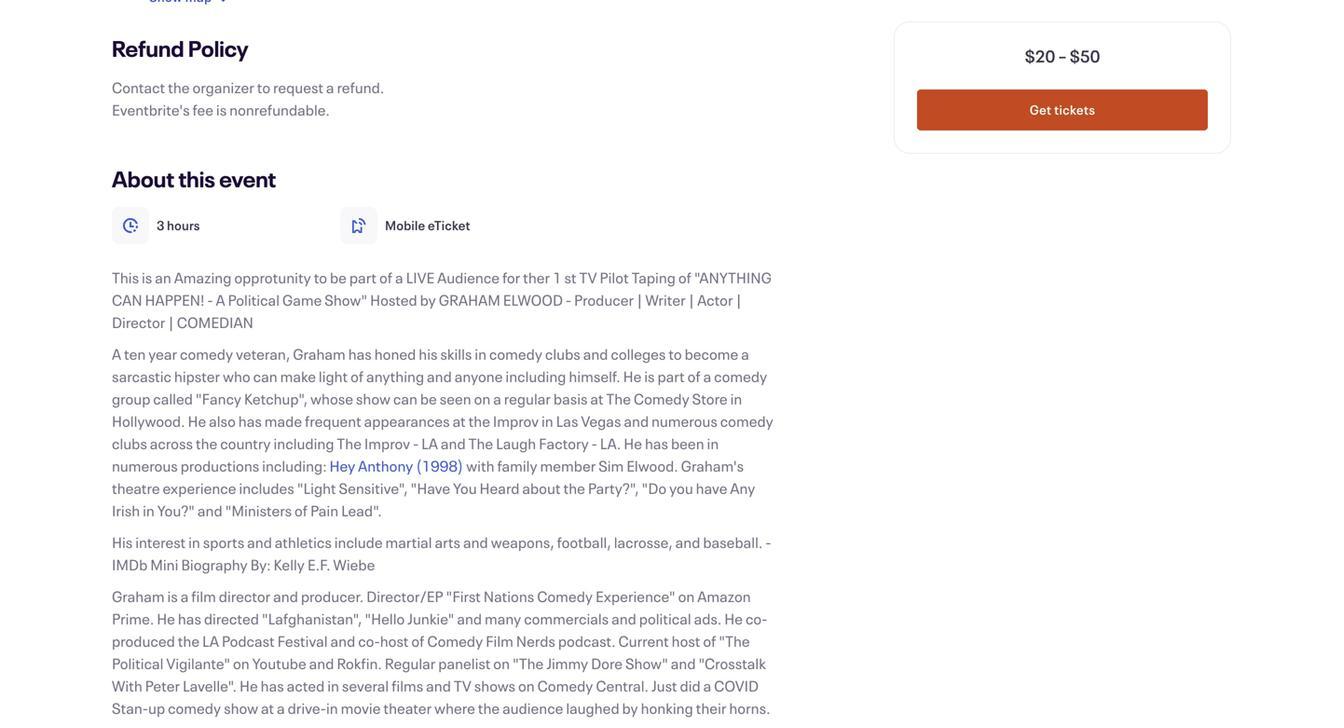 Task type: describe. For each thing, give the bounding box(es) containing it.
baseball.
[[703, 532, 763, 552]]

and down kelly
[[273, 586, 298, 606]]

contact the organizer to request a refund. eventbrite's fee is nonrefundable.
[[112, 77, 384, 120]]

vegas
[[581, 411, 621, 431]]

1 horizontal spatial can
[[393, 389, 418, 409]]

on down "podcast"
[[233, 653, 250, 674]]

store
[[692, 389, 728, 409]]

been
[[671, 433, 704, 454]]

$20
[[1025, 45, 1055, 67]]

the up vigilante"
[[178, 631, 200, 651]]

in right store
[[730, 389, 742, 409]]

theater
[[384, 698, 432, 718]]

and up (1998)
[[441, 433, 466, 454]]

hosted
[[370, 290, 417, 310]]

and up did
[[671, 653, 696, 674]]

taping
[[632, 268, 676, 288]]

of up 'hosted'
[[379, 268, 393, 288]]

podcast.
[[558, 631, 616, 651]]

fee
[[193, 100, 213, 120]]

country
[[220, 433, 271, 454]]

about this event
[[112, 164, 276, 193]]

and down "first
[[457, 609, 482, 629]]

amazing
[[174, 268, 232, 288]]

martial
[[385, 532, 432, 552]]

in inside with family member sim elwood. graham's theatre experience includes "light sensitive", "have you heard about the party?", "do you have any irish in you?" and "ministers of pain lead".
[[143, 501, 155, 521]]

in up the anyone
[[475, 344, 487, 364]]

tv inside "graham is a film director and producer. director/ep "first nations comedy experience" on amazon prime. he has directed "lafghanistan", "hello junkie" and many commercials and political ads. he co- produced the la podcast festival and co-host of comedy film nerds podcast. current host of "the political vigilante" on youtube and rokfin. regular panelist on "the jimmy dore show" and "crosstalk with peter lavelle". he has acted in several films and tv shows on comedy central. just did a covid stan-up comedy show at a drive-in movie theater where the audience laughed by honking their horns."
[[454, 676, 472, 696]]

comedy down store
[[720, 411, 774, 431]]

biography
[[181, 555, 248, 575]]

policy
[[188, 34, 249, 63]]

tv inside this is an amazing opprotunity to be part of a live audience for ther 1 st tv pilot taping of "anything can happen! - a political game show"  hosted by graham elwood - producer | writer | actor | director | comedian
[[579, 268, 597, 288]]

irish
[[112, 501, 140, 521]]

1 vertical spatial including
[[274, 433, 334, 454]]

get tickets
[[1030, 101, 1096, 118]]

a ten year comedy veteran, graham has honed his skills in comedy clubs and colleges to become a sarcastic hipster who can make light of anything and anyone including himself. he is part of a comedy group called "fancy ketchup", whose show can be seen on a regular basis at the comedy store in hollywood. he also has made frequent appearances at the improv in las vegas and numerous comedy clubs across the country including the improv - la and the laugh factory - la. he has been in numerous productions including:
[[112, 344, 774, 476]]

member
[[540, 456, 596, 476]]

party?",
[[588, 478, 639, 498]]

mini
[[150, 555, 178, 575]]

of inside with family member sim elwood. graham's theatre experience includes "light sensitive", "have you heard about the party?", "do you have any irish in you?" and "ministers of pain lead".
[[295, 501, 308, 521]]

youtube
[[252, 653, 306, 674]]

an
[[155, 268, 171, 288]]

nerds
[[516, 631, 556, 651]]

pilot
[[600, 268, 629, 288]]

| down "anything
[[736, 290, 742, 310]]

and right lacrosse,
[[676, 532, 701, 552]]

- inside his interest in sports and athletics include martial arts and weapons, football, lacrosse, and baseball. - imdb mini biography by: kelly e.f. wiebe
[[766, 532, 771, 552]]

and up by:
[[247, 532, 272, 552]]

ther
[[523, 268, 550, 288]]

show inside a ten year comedy veteran, graham has honed his skills in comedy clubs and colleges to become a sarcastic hipster who can make light of anything and anyone including himself. he is part of a comedy group called "fancy ketchup", whose show can be seen on a regular basis at the comedy store in hollywood. he also has made frequent appearances at the improv in las vegas and numerous comedy clubs across the country including the improv - la and the laugh factory - la. he has been in numerous productions including:
[[356, 389, 391, 409]]

stan-
[[112, 698, 148, 718]]

hipster
[[174, 366, 220, 386]]

is inside this is an amazing opprotunity to be part of a live audience for ther 1 st tv pilot taping of "anything can happen! - a political game show"  hosted by graham elwood - producer | writer | actor | director | comedian
[[142, 268, 152, 288]]

a up store
[[703, 366, 712, 386]]

live
[[406, 268, 435, 288]]

colleges
[[611, 344, 666, 364]]

rokfin.
[[337, 653, 382, 674]]

in right acted
[[327, 676, 339, 696]]

the down shows
[[478, 698, 500, 718]]

can
[[112, 290, 142, 310]]

on down film
[[493, 653, 510, 674]]

heard
[[480, 478, 520, 498]]

and right arts
[[463, 532, 488, 552]]

and inside with family member sim elwood. graham's theatre experience includes "light sensitive", "have you heard about the party?", "do you have any irish in you?" and "ministers of pain lead".
[[198, 501, 222, 521]]

weapons,
[[491, 532, 554, 552]]

lead".
[[341, 501, 382, 521]]

audience
[[503, 698, 563, 718]]

"hello
[[365, 609, 405, 629]]

director
[[219, 586, 271, 606]]

0 vertical spatial numerous
[[652, 411, 718, 431]]

event
[[219, 164, 276, 193]]

laughed
[[566, 698, 620, 718]]

peter
[[145, 676, 180, 696]]

comedian
[[177, 312, 253, 332]]

0 horizontal spatial numerous
[[112, 456, 178, 476]]

of up store
[[688, 366, 701, 386]]

political
[[639, 609, 691, 629]]

interest
[[135, 532, 186, 552]]

1 host from the left
[[380, 631, 409, 651]]

ketchup",
[[244, 389, 308, 409]]

tickets
[[1054, 101, 1096, 118]]

experience
[[163, 478, 236, 498]]

also
[[209, 411, 236, 431]]

himself.
[[569, 366, 621, 386]]

- up "comedian"
[[207, 290, 213, 310]]

the up productions
[[196, 433, 217, 454]]

request
[[273, 77, 324, 97]]

shows
[[474, 676, 516, 696]]

and up rokfin.
[[330, 631, 355, 651]]

3 hours
[[157, 217, 200, 234]]

graham inside "graham is a film director and producer. director/ep "first nations comedy experience" on amazon prime. he has directed "lafghanistan", "hello junkie" and many commercials and political ads. he co- produced the la podcast festival and co-host of comedy film nerds podcast. current host of "the political vigilante" on youtube and rokfin. regular panelist on "the jimmy dore show" and "crosstalk with peter lavelle". he has acted in several films and tv shows on comedy central. just did a covid stan-up comedy show at a drive-in movie theater where the audience laughed by honking their horns."
[[112, 586, 165, 606]]

in inside his interest in sports and athletics include martial arts and weapons, football, lacrosse, and baseball. - imdb mini biography by: kelly e.f. wiebe
[[188, 532, 200, 552]]

theatre
[[112, 478, 160, 498]]

honed
[[374, 344, 416, 364]]

"light
[[297, 478, 336, 498]]

become
[[685, 344, 739, 364]]

| left actor
[[689, 290, 695, 310]]

graham is a film director and producer. director/ep "first nations comedy experience" on amazon prime. he has directed "lafghanistan", "hello junkie" and many commercials and political ads. he co- produced the la podcast festival and co-host of comedy film nerds podcast. current host of "the political vigilante" on youtube and rokfin. regular panelist on "the jimmy dore show" and "crosstalk with peter lavelle". he has acted in several films and tv shows on comedy central. just did a covid stan-up comedy show at a drive-in movie theater where the audience laughed by honking their horns.
[[112, 586, 771, 718]]

veteran,
[[236, 344, 290, 364]]

he down colleges
[[623, 366, 642, 386]]

- left la.
[[592, 433, 597, 454]]

frequent
[[305, 411, 361, 431]]

ten
[[124, 344, 146, 364]]

0 horizontal spatial can
[[253, 366, 277, 386]]

a down the anyone
[[493, 389, 501, 409]]

the inside contact the organizer to request a refund. eventbrite's fee is nonrefundable.
[[168, 77, 190, 97]]

audience
[[437, 268, 500, 288]]

a right did
[[703, 676, 712, 696]]

is inside contact the organizer to request a refund. eventbrite's fee is nonrefundable.
[[216, 100, 227, 120]]

comedy down jimmy
[[538, 676, 593, 696]]

0 vertical spatial clubs
[[545, 344, 581, 364]]

and up where
[[426, 676, 451, 696]]

be inside a ten year comedy veteran, graham has honed his skills in comedy clubs and colleges to become a sarcastic hipster who can make light of anything and anyone including himself. he is part of a comedy group called "fancy ketchup", whose show can be seen on a regular basis at the comedy store in hollywood. he also has made frequent appearances at the improv in las vegas and numerous comedy clubs across the country including the improv - la and the laugh factory - la. he has been in numerous productions including:
[[420, 389, 437, 409]]

and down his
[[427, 366, 452, 386]]

comedy inside a ten year comedy veteran, graham has honed his skills in comedy clubs and colleges to become a sarcastic hipster who can make light of anything and anyone including himself. he is part of a comedy group called "fancy ketchup", whose show can be seen on a regular basis at the comedy store in hollywood. he also has made frequent appearances at the improv in las vegas and numerous comedy clubs across the country including the improv - la and the laugh factory - la. he has been in numerous productions including:
[[634, 389, 690, 409]]

about
[[522, 478, 561, 498]]

la.
[[600, 433, 621, 454]]

comedy inside "graham is a film director and producer. director/ep "first nations comedy experience" on amazon prime. he has directed "lafghanistan", "hello junkie" and many commercials and political ads. he co- produced the la podcast festival and co-host of comedy film nerds podcast. current host of "the political vigilante" on youtube and rokfin. regular panelist on "the jimmy dore show" and "crosstalk with peter lavelle". he has acted in several films and tv shows on comedy central. just did a covid stan-up comedy show at a drive-in movie theater where the audience laughed by honking their horns."
[[168, 698, 221, 718]]

2 horizontal spatial the
[[606, 389, 631, 409]]

by inside this is an amazing opprotunity to be part of a live audience for ther 1 st tv pilot taping of "anything can happen! - a political game show"  hosted by graham elwood - producer | writer | actor | director | comedian
[[420, 290, 436, 310]]

kelly
[[274, 555, 305, 575]]

graham's
[[681, 456, 744, 476]]

to inside contact the organizer to request a refund. eventbrite's fee is nonrefundable.
[[257, 77, 270, 97]]

director
[[112, 312, 165, 332]]

on up political
[[678, 586, 695, 606]]

a inside this is an amazing opprotunity to be part of a live audience for ther 1 st tv pilot taping of "anything can happen! - a political game show"  hosted by graham elwood - producer | writer | actor | director | comedian
[[395, 268, 403, 288]]

directed
[[204, 609, 259, 629]]

you?"
[[157, 501, 195, 521]]

his
[[112, 532, 133, 552]]

- down st
[[566, 290, 572, 310]]

with family member sim elwood. graham's theatre experience includes "light sensitive", "have you heard about the party?", "do you have any irish in you?" and "ministers of pain lead".
[[112, 456, 755, 521]]

factory
[[539, 433, 589, 454]]

is inside "graham is a film director and producer. director/ep "first nations comedy experience" on amazon prime. he has directed "lafghanistan", "hello junkie" and many commercials and political ads. he co- produced the la podcast festival and co-host of comedy film nerds podcast. current host of "the political vigilante" on youtube and rokfin. regular panelist on "the jimmy dore show" and "crosstalk with peter lavelle". he has acted in several films and tv shows on comedy central. just did a covid stan-up comedy show at a drive-in movie theater where the audience laughed by honking their horns."
[[167, 586, 178, 606]]

| down happen!
[[168, 312, 174, 332]]

he down amazon
[[725, 609, 743, 629]]

produced
[[112, 631, 175, 651]]

comedy up commercials
[[537, 586, 593, 606]]

and up acted
[[309, 653, 334, 674]]

sports
[[203, 532, 244, 552]]

current
[[618, 631, 669, 651]]



Task type: locate. For each thing, give the bounding box(es) containing it.
1 horizontal spatial host
[[672, 631, 700, 651]]

comedy up the anyone
[[489, 344, 543, 364]]

he up produced
[[157, 609, 175, 629]]

0 horizontal spatial "the
[[513, 653, 544, 674]]

show down anything
[[356, 389, 391, 409]]

"the down nerds at the left of page
[[513, 653, 544, 674]]

and right vegas
[[624, 411, 649, 431]]

about
[[112, 164, 174, 193]]

0 horizontal spatial political
[[112, 653, 164, 674]]

made
[[265, 411, 302, 431]]

comedy left store
[[634, 389, 690, 409]]

in right irish
[[143, 501, 155, 521]]

skills
[[440, 344, 472, 364]]

1 horizontal spatial the
[[469, 433, 493, 454]]

the down seen
[[469, 411, 490, 431]]

nonrefundable.
[[229, 100, 330, 120]]

to inside a ten year comedy veteran, graham has honed his skills in comedy clubs and colleges to become a sarcastic hipster who can make light of anything and anyone including himself. he is part of a comedy group called "fancy ketchup", whose show can be seen on a regular basis at the comedy store in hollywood. he also has made frequent appearances at the improv in las vegas and numerous comedy clubs across the country including the improv - la and the laugh factory - la. he has been in numerous productions including:
[[669, 344, 682, 364]]

in left the las
[[542, 411, 554, 431]]

of left pain
[[295, 501, 308, 521]]

show down lavelle".
[[224, 698, 258, 718]]

sarcastic
[[112, 366, 171, 386]]

of right light
[[351, 366, 364, 386]]

1 horizontal spatial la
[[421, 433, 438, 454]]

- down appearances
[[413, 433, 419, 454]]

1 vertical spatial can
[[393, 389, 418, 409]]

| left writer
[[637, 290, 643, 310]]

1 vertical spatial to
[[314, 268, 327, 288]]

improv up anthony
[[364, 433, 410, 454]]

has up elwood.
[[645, 433, 668, 454]]

is inside a ten year comedy veteran, graham has honed his skills in comedy clubs and colleges to become a sarcastic hipster who can make light of anything and anyone including himself. he is part of a comedy group called "fancy ketchup", whose show can be seen on a regular basis at the comedy store in hollywood. he also has made frequent appearances at the improv in las vegas and numerous comedy clubs across the country including the improv - la and the laugh factory - la. he has been in numerous productions including:
[[644, 366, 655, 386]]

political inside this is an amazing opprotunity to be part of a live audience for ther 1 st tv pilot taping of "anything can happen! - a political game show"  hosted by graham elwood - producer | writer | actor | director | comedian
[[228, 290, 280, 310]]

0 horizontal spatial graham
[[112, 586, 165, 606]]

on down the anyone
[[474, 389, 491, 409]]

regular
[[385, 653, 436, 674]]

in left movie
[[326, 698, 338, 718]]

a left drive-
[[277, 698, 285, 718]]

1 vertical spatial show"
[[625, 653, 668, 674]]

clubs up himself.
[[545, 344, 581, 364]]

0 horizontal spatial to
[[257, 77, 270, 97]]

host
[[380, 631, 409, 651], [672, 631, 700, 651]]

co- up rokfin.
[[358, 631, 380, 651]]

where
[[434, 698, 475, 718]]

la inside "graham is a film director and producer. director/ep "first nations comedy experience" on amazon prime. he has directed "lafghanistan", "hello junkie" and many commercials and political ads. he co- produced the la podcast festival and co-host of comedy film nerds podcast. current host of "the political vigilante" on youtube and rokfin. regular panelist on "the jimmy dore show" and "crosstalk with peter lavelle". he has acted in several films and tv shows on comedy central. just did a covid stan-up comedy show at a drive-in movie theater where the audience laughed by honking their horns."
[[202, 631, 219, 651]]

including up the regular
[[506, 366, 566, 386]]

hollywood.
[[112, 411, 185, 431]]

improv up laugh
[[493, 411, 539, 431]]

by inside "graham is a film director and producer. director/ep "first nations comedy experience" on amazon prime. he has directed "lafghanistan", "hello junkie" and many commercials and political ads. he co- produced the la podcast festival and co-host of comedy film nerds podcast. current host of "the political vigilante" on youtube and rokfin. regular panelist on "the jimmy dore show" and "crosstalk with peter lavelle". he has acted in several films and tv shows on comedy central. just did a covid stan-up comedy show at a drive-in movie theater where the audience laughed by honking their horns."
[[622, 698, 638, 718]]

can up appearances
[[393, 389, 418, 409]]

pain
[[310, 501, 339, 521]]

1 horizontal spatial show"
[[625, 653, 668, 674]]

and down experience"
[[612, 609, 637, 629]]

"ministers
[[225, 501, 292, 521]]

year
[[148, 344, 177, 364]]

graham up light
[[293, 344, 346, 364]]

0 horizontal spatial at
[[261, 698, 274, 718]]

graham up prime. in the left bottom of the page
[[112, 586, 165, 606]]

film
[[191, 586, 216, 606]]

1 vertical spatial political
[[112, 653, 164, 674]]

junkie"
[[408, 609, 454, 629]]

comedy down become
[[714, 366, 767, 386]]

has down film
[[178, 609, 201, 629]]

clubs down hollywood.
[[112, 433, 147, 454]]

the down "member" on the left of the page
[[564, 478, 585, 498]]

lavelle".
[[183, 676, 237, 696]]

by down central.
[[622, 698, 638, 718]]

elwood
[[503, 290, 563, 310]]

comedy up hipster
[[180, 344, 233, 364]]

1 vertical spatial a
[[112, 344, 121, 364]]

1 horizontal spatial numerous
[[652, 411, 718, 431]]

regular
[[504, 389, 551, 409]]

a right become
[[741, 344, 749, 364]]

0 vertical spatial political
[[228, 290, 280, 310]]

political inside "graham is a film director and producer. director/ep "first nations comedy experience" on amazon prime. he has directed "lafghanistan", "hello junkie" and many commercials and political ads. he co- produced the la podcast festival and co-host of comedy film nerds podcast. current host of "the political vigilante" on youtube and rokfin. regular panelist on "the jimmy dore show" and "crosstalk with peter lavelle". he has acted in several films and tv shows on comedy central. just did a covid stan-up comedy show at a drive-in movie theater where the audience laughed by honking their horns."
[[112, 653, 164, 674]]

group
[[112, 389, 150, 409]]

show inside "graham is a film director and producer. director/ep "first nations comedy experience" on amazon prime. he has directed "lafghanistan", "hello junkie" and many commercials and political ads. he co- produced the la podcast festival and co-host of comedy film nerds podcast. current host of "the political vigilante" on youtube and rokfin. regular panelist on "the jimmy dore show" and "crosstalk with peter lavelle". he has acted in several films and tv shows on comedy central. just did a covid stan-up comedy show at a drive-in movie theater where the audience laughed by honking their horns."
[[224, 698, 258, 718]]

refund
[[112, 34, 184, 63]]

0 horizontal spatial by
[[420, 290, 436, 310]]

the inside with family member sim elwood. graham's theatre experience includes "light sensitive", "have you heard about the party?", "do you have any irish in you?" and "ministers of pain lead".
[[564, 478, 585, 498]]

actor
[[697, 290, 733, 310]]

0 horizontal spatial co-
[[358, 631, 380, 651]]

be left seen
[[420, 389, 437, 409]]

|
[[637, 290, 643, 310], [689, 290, 695, 310], [736, 290, 742, 310], [168, 312, 174, 332]]

0 vertical spatial can
[[253, 366, 277, 386]]

show" inside "graham is a film director and producer. director/ep "first nations comedy experience" on amazon prime. he has directed "lafghanistan", "hello junkie" and many commercials and political ads. he co- produced the la podcast festival and co-host of comedy film nerds podcast. current host of "the political vigilante" on youtube and rokfin. regular panelist on "the jimmy dore show" and "crosstalk with peter lavelle". he has acted in several films and tv shows on comedy central. just did a covid stan-up comedy show at a drive-in movie theater where the audience laughed by honking their horns."
[[625, 653, 668, 674]]

he right la.
[[624, 433, 642, 454]]

1 vertical spatial at
[[453, 411, 466, 431]]

0 vertical spatial by
[[420, 290, 436, 310]]

wiebe
[[333, 555, 375, 575]]

1 horizontal spatial show
[[356, 389, 391, 409]]

1 horizontal spatial by
[[622, 698, 638, 718]]

0 horizontal spatial la
[[202, 631, 219, 651]]

0 horizontal spatial the
[[337, 433, 362, 454]]

get
[[1030, 101, 1052, 118]]

to
[[257, 77, 270, 97], [314, 268, 327, 288], [669, 344, 682, 364]]

1 vertical spatial show
[[224, 698, 258, 718]]

la
[[421, 433, 438, 454], [202, 631, 219, 651]]

make
[[280, 366, 316, 386]]

1 horizontal spatial political
[[228, 290, 280, 310]]

any
[[730, 478, 755, 498]]

and up himself.
[[583, 344, 608, 364]]

1 horizontal spatial co-
[[746, 609, 768, 629]]

is left an
[[142, 268, 152, 288]]

amazon
[[698, 586, 751, 606]]

graham inside a ten year comedy veteran, graham has honed his skills in comedy clubs and colleges to become a sarcastic hipster who can make light of anything and anyone including himself. he is part of a comedy group called "fancy ketchup", whose show can be seen on a regular basis at the comedy store in hollywood. he also has made frequent appearances at the improv in las vegas and numerous comedy clubs across the country including the improv - la and the laugh factory - la. he has been in numerous productions including:
[[293, 344, 346, 364]]

co- down amazon
[[746, 609, 768, 629]]

0 vertical spatial improv
[[493, 411, 539, 431]]

0 vertical spatial co-
[[746, 609, 768, 629]]

1 vertical spatial graham
[[112, 586, 165, 606]]

0 vertical spatial show
[[356, 389, 391, 409]]

0 horizontal spatial tv
[[454, 676, 472, 696]]

basis
[[554, 389, 588, 409]]

st
[[564, 268, 577, 288]]

writer
[[646, 290, 686, 310]]

athletics
[[275, 532, 332, 552]]

"fancy
[[196, 389, 241, 409]]

1 horizontal spatial tv
[[579, 268, 597, 288]]

a left the live at top
[[395, 268, 403, 288]]

1 horizontal spatial part
[[658, 366, 685, 386]]

lacrosse,
[[614, 532, 673, 552]]

he
[[623, 366, 642, 386], [188, 411, 206, 431], [624, 433, 642, 454], [157, 609, 175, 629], [725, 609, 743, 629], [240, 676, 258, 696]]

a inside contact the organizer to request a refund. eventbrite's fee is nonrefundable.
[[326, 77, 334, 97]]

mobile
[[385, 217, 425, 234]]

"do
[[642, 478, 667, 498]]

has down youtube
[[261, 676, 284, 696]]

1 vertical spatial part
[[658, 366, 685, 386]]

the up vegas
[[606, 389, 631, 409]]

he down youtube
[[240, 676, 258, 696]]

1 vertical spatial tv
[[454, 676, 472, 696]]

1 horizontal spatial "the
[[719, 631, 750, 651]]

1 vertical spatial numerous
[[112, 456, 178, 476]]

at left drive-
[[261, 698, 274, 718]]

has
[[348, 344, 372, 364], [238, 411, 262, 431], [645, 433, 668, 454], [178, 609, 201, 629], [261, 676, 284, 696]]

show" inside this is an amazing opprotunity to be part of a live audience for ther 1 st tv pilot taping of "anything can happen! - a political game show"  hosted by graham elwood - producer | writer | actor | director | comedian
[[325, 290, 367, 310]]

seen
[[440, 389, 471, 409]]

by down the live at top
[[420, 290, 436, 310]]

0 horizontal spatial clubs
[[112, 433, 147, 454]]

on inside a ten year comedy veteran, graham has honed his skills in comedy clubs and colleges to become a sarcastic hipster who can make light of anything and anyone including himself. he is part of a comedy group called "fancy ketchup", whose show can be seen on a regular basis at the comedy store in hollywood. he also has made frequent appearances at the improv in las vegas and numerous comedy clubs across the country including the improv - la and the laugh factory - la. he has been in numerous productions including:
[[474, 389, 491, 409]]

numerous up theatre
[[112, 456, 178, 476]]

graham
[[293, 344, 346, 364], [112, 586, 165, 606]]

eticket
[[428, 217, 470, 234]]

part inside this is an amazing opprotunity to be part of a live audience for ther 1 st tv pilot taping of "anything can happen! - a political game show"  hosted by graham elwood - producer | writer | actor | director | comedian
[[349, 268, 377, 288]]

the up hey
[[337, 433, 362, 454]]

to up nonrefundable.
[[257, 77, 270, 97]]

this is an amazing opprotunity to be part of a live audience for ther 1 st tv pilot taping of "anything can happen! - a political game show"  hosted by graham elwood - producer | writer | actor | director | comedian
[[112, 268, 772, 332]]

1 horizontal spatial clubs
[[545, 344, 581, 364]]

you
[[669, 478, 693, 498]]

in up graham's
[[707, 433, 719, 454]]

films
[[392, 676, 423, 696]]

and down experience
[[198, 501, 222, 521]]

0 horizontal spatial show
[[224, 698, 258, 718]]

host down "hello at the bottom of page
[[380, 631, 409, 651]]

1 horizontal spatial to
[[314, 268, 327, 288]]

on up 'audience'
[[518, 676, 535, 696]]

political
[[228, 290, 280, 310], [112, 653, 164, 674]]

$50
[[1070, 45, 1100, 67]]

hey
[[330, 456, 355, 476]]

0 horizontal spatial improv
[[364, 433, 410, 454]]

of down ads.
[[703, 631, 716, 651]]

1 horizontal spatial including
[[506, 366, 566, 386]]

2 horizontal spatial at
[[590, 389, 604, 409]]

has left "honed"
[[348, 344, 372, 364]]

1 horizontal spatial improv
[[493, 411, 539, 431]]

the up eventbrite's
[[168, 77, 190, 97]]

0 vertical spatial "the
[[719, 631, 750, 651]]

1 horizontal spatial be
[[420, 389, 437, 409]]

his interest in sports and athletics include martial arts and weapons, football, lacrosse, and baseball. - imdb mini biography by: kelly e.f. wiebe
[[112, 532, 771, 575]]

football,
[[557, 532, 611, 552]]

la inside a ten year comedy veteran, graham has honed his skills in comedy clubs and colleges to become a sarcastic hipster who can make light of anything and anyone including himself. he is part of a comedy group called "fancy ketchup", whose show can be seen on a regular basis at the comedy store in hollywood. he also has made frequent appearances at the improv in las vegas and numerous comedy clubs across the country including the improv - la and the laugh factory - la. he has been in numerous productions including:
[[421, 433, 438, 454]]

his
[[419, 344, 438, 364]]

political down produced
[[112, 653, 164, 674]]

0 vertical spatial at
[[590, 389, 604, 409]]

at inside "graham is a film director and producer. director/ep "first nations comedy experience" on amazon prime. he has directed "lafghanistan", "hello junkie" and many commercials and political ads. he co- produced the la podcast festival and co-host of comedy film nerds podcast. current host of "the political vigilante" on youtube and rokfin. regular panelist on "the jimmy dore show" and "crosstalk with peter lavelle". he has acted in several films and tv shows on comedy central. just did a covid stan-up comedy show at a drive-in movie theater where the audience laughed by honking their horns."
[[261, 698, 274, 718]]

covid
[[714, 676, 759, 696]]

at
[[590, 389, 604, 409], [453, 411, 466, 431], [261, 698, 274, 718]]

to inside this is an amazing opprotunity to be part of a live audience for ther 1 st tv pilot taping of "anything can happen! - a political game show"  hosted by graham elwood - producer | writer | actor | director | comedian
[[314, 268, 327, 288]]

laugh
[[496, 433, 536, 454]]

2 horizontal spatial to
[[669, 344, 682, 364]]

0 horizontal spatial host
[[380, 631, 409, 651]]

0 vertical spatial be
[[330, 268, 347, 288]]

horns.
[[729, 698, 771, 718]]

of up regular at the bottom left of page
[[411, 631, 425, 651]]

acted
[[287, 676, 325, 696]]

show" down current
[[625, 653, 668, 674]]

$20 – $50
[[1025, 45, 1100, 67]]

a left film
[[181, 586, 189, 606]]

including up including:
[[274, 433, 334, 454]]

0 vertical spatial part
[[349, 268, 377, 288]]

is down colleges
[[644, 366, 655, 386]]

0 horizontal spatial part
[[349, 268, 377, 288]]

hey anthony (1998)
[[330, 456, 463, 476]]

0 horizontal spatial show"
[[325, 290, 367, 310]]

a inside this is an amazing opprotunity to be part of a live audience for ther 1 st tv pilot taping of "anything can happen! - a political game show"  hosted by graham elwood - producer | writer | actor | director | comedian
[[216, 290, 225, 310]]

is right fee
[[216, 100, 227, 120]]

comedy up panelist at the left bottom of page
[[427, 631, 483, 651]]

several
[[342, 676, 389, 696]]

1 horizontal spatial at
[[453, 411, 466, 431]]

show" right game
[[325, 290, 367, 310]]

la up (1998)
[[421, 433, 438, 454]]

happen!
[[145, 290, 205, 310]]

jimmy
[[546, 653, 588, 674]]

be inside this is an amazing opprotunity to be part of a live audience for ther 1 st tv pilot taping of "anything can happen! - a political game show"  hosted by graham elwood - producer | writer | actor | director | comedian
[[330, 268, 347, 288]]

a up "comedian"
[[216, 290, 225, 310]]

1 horizontal spatial graham
[[293, 344, 346, 364]]

1 vertical spatial clubs
[[112, 433, 147, 454]]

up
[[148, 698, 165, 718]]

2 host from the left
[[672, 631, 700, 651]]

0 horizontal spatial be
[[330, 268, 347, 288]]

1 vertical spatial la
[[202, 631, 219, 651]]

the
[[168, 77, 190, 97], [469, 411, 490, 431], [196, 433, 217, 454], [564, 478, 585, 498], [178, 631, 200, 651], [478, 698, 500, 718]]

0 vertical spatial a
[[216, 290, 225, 310]]

light
[[319, 366, 348, 386]]

"have
[[411, 478, 450, 498]]

arts
[[435, 532, 461, 552]]

host down political
[[672, 631, 700, 651]]

0 vertical spatial graham
[[293, 344, 346, 364]]

he left also
[[188, 411, 206, 431]]

1 vertical spatial "the
[[513, 653, 544, 674]]

for
[[502, 268, 520, 288]]

is
[[216, 100, 227, 120], [142, 268, 152, 288], [644, 366, 655, 386], [167, 586, 178, 606]]

0 vertical spatial including
[[506, 366, 566, 386]]

part inside a ten year comedy veteran, graham has honed his skills in comedy clubs and colleges to become a sarcastic hipster who can make light of anything and anyone including himself. he is part of a comedy group called "fancy ketchup", whose show can be seen on a regular basis at the comedy store in hollywood. he also has made frequent appearances at the improv in las vegas and numerous comedy clubs across the country including the improv - la and the laugh factory - la. he has been in numerous productions including:
[[658, 366, 685, 386]]

includes
[[239, 478, 294, 498]]

1 vertical spatial improv
[[364, 433, 410, 454]]

1 horizontal spatial a
[[216, 290, 225, 310]]

1 vertical spatial co-
[[358, 631, 380, 651]]

including:
[[262, 456, 327, 476]]

0 vertical spatial show"
[[325, 290, 367, 310]]

ads.
[[694, 609, 722, 629]]

0 vertical spatial la
[[421, 433, 438, 454]]

anyone
[[455, 366, 503, 386]]

productions
[[181, 456, 259, 476]]

2 vertical spatial at
[[261, 698, 274, 718]]

–
[[1059, 45, 1067, 67]]

1 vertical spatial by
[[622, 698, 638, 718]]

elwood.
[[627, 456, 678, 476]]

of up writer
[[678, 268, 692, 288]]

this
[[178, 164, 215, 193]]

tv down panelist at the left bottom of page
[[454, 676, 472, 696]]

part down colleges
[[658, 366, 685, 386]]

0 vertical spatial tv
[[579, 268, 597, 288]]

nations
[[484, 586, 534, 606]]

imdb
[[112, 555, 148, 575]]

0 vertical spatial to
[[257, 77, 270, 97]]

refund.
[[337, 77, 384, 97]]

2 vertical spatial to
[[669, 344, 682, 364]]

has up country
[[238, 411, 262, 431]]

0 horizontal spatial including
[[274, 433, 334, 454]]

las
[[556, 411, 578, 431]]

1 vertical spatial be
[[420, 389, 437, 409]]

"the up '"crosstalk'
[[719, 631, 750, 651]]

0 horizontal spatial a
[[112, 344, 121, 364]]

is left film
[[167, 586, 178, 606]]

a inside a ten year comedy veteran, graham has honed his skills in comedy clubs and colleges to become a sarcastic hipster who can make light of anything and anyone including himself. he is part of a comedy group called "fancy ketchup", whose show can be seen on a regular basis at the comedy store in hollywood. he also has made frequent appearances at the improv in las vegas and numerous comedy clubs across the country including the improv - la and the laugh factory - la. he has been in numerous productions including:
[[112, 344, 121, 364]]

be
[[330, 268, 347, 288], [420, 389, 437, 409]]

part
[[349, 268, 377, 288], [658, 366, 685, 386]]



Task type: vqa. For each thing, say whether or not it's contained in the screenshot.
st
yes



